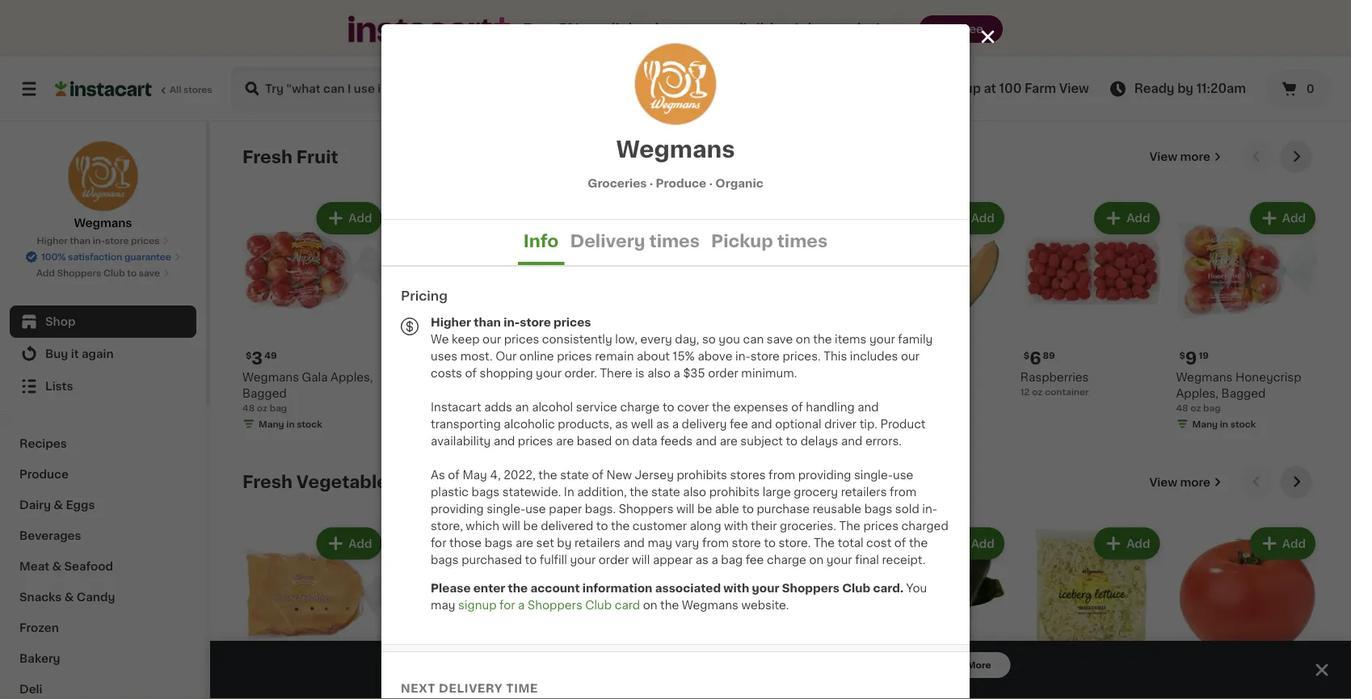Task type: describe. For each thing, give the bounding box(es) containing it.
container
[[1045, 387, 1089, 396]]

1 3 from the left
[[252, 350, 263, 367]]

the down the charged
[[910, 537, 928, 549]]

you
[[719, 334, 741, 345]]

in- up our
[[504, 317, 520, 328]]

$ up the wegmans gala apples, bagged 48 oz bag on the left of page
[[246, 351, 252, 360]]

save inside we keep our prices consistently low, every day, so you can save on the items your family uses most. our online prices remain about 15% above in-store prices. this includes our costs of shopping your order. there is also a $35 order minimum.
[[767, 334, 793, 345]]

shopping
[[480, 367, 533, 379]]

back
[[629, 22, 663, 36]]

$ right this
[[869, 351, 875, 360]]

honeycrisp inside wegmans organic honeycrisp apples $4.59 / lb about 0.46 lb each
[[554, 388, 620, 399]]

deli
[[19, 684, 42, 695]]

1 vertical spatial will
[[503, 520, 521, 532]]

1 horizontal spatial every
[[688, 22, 728, 36]]

stock up availability
[[453, 420, 478, 429]]

1 horizontal spatial higher than in-store prices
[[431, 317, 591, 328]]

your down online
[[536, 367, 562, 379]]

in down the "0.46"
[[598, 433, 606, 442]]

in- inside as of may 4, 2022, the state of new jersey prohibits stores from providing single-use plastic bags statewide. in addition, the state also prohibits large grocery retailers from providing single-use paper bags. shoppers will be able to purchase reusable bags sold in- store, which will be delivered to the customer along with their groceries. the prices charged for those bags are set by retailers and may vary from store to store. the total cost of the bags purchased to fulfill your order will appear as a bag fee charge on your final receipt.
[[923, 503, 938, 515]]

a right signup at the left bottom of page
[[518, 600, 525, 611]]

89
[[1043, 351, 1056, 360]]

candy
[[77, 592, 115, 603]]

pickup at 100 farm view
[[939, 83, 1090, 95]]

0 horizontal spatial wegmans logo image
[[68, 141, 139, 212]]

your down total
[[827, 554, 853, 566]]

gala
[[302, 372, 328, 383]]

wegmans inside wegmans link
[[74, 217, 132, 229]]

and inside as of may 4, 2022, the state of new jersey prohibits stores from providing single-use plastic bags statewide. in addition, the state also prohibits large grocery retailers from providing single-use paper bags. shoppers will be able to purchase reusable bags sold in- store, which will be delivered to the customer along with their groceries. the prices charged for those bags are set by retailers and may vary from store to store. the total cost of the bags purchased to fulfill your order will appear as a bag fee charge on your final receipt.
[[624, 537, 645, 549]]

1 vertical spatial use
[[526, 503, 546, 515]]

bagged for 3
[[243, 388, 287, 399]]

your up includes
[[870, 334, 896, 345]]

bakery
[[19, 653, 60, 665]]

more for fresh vegetables
[[1181, 477, 1211, 488]]

purchased
[[462, 554, 522, 566]]

keep
[[452, 334, 480, 345]]

ready by 11:20am
[[1135, 83, 1247, 95]]

1 · from the left
[[650, 177, 654, 189]]

signup for a shoppers club card on the wegmans website.
[[458, 600, 789, 611]]

1 horizontal spatial providing
[[799, 469, 852, 481]]

all stores link
[[55, 66, 213, 112]]

12
[[1021, 387, 1030, 396]]

fee inside as of may 4, 2022, the state of new jersey prohibits stores from providing single-use plastic bags statewide. in addition, the state also prohibits large grocery retailers from providing single-use paper bags. shoppers will be able to purchase reusable bags sold in- store, which will be delivered to the customer along with their groceries. the prices charged for those bags are set by retailers and may vary from store to store. the total cost of the bags purchased to fulfill your order will appear as a bag fee charge on your final receipt.
[[746, 554, 764, 566]]

optional
[[776, 418, 822, 430]]

about for sugar
[[710, 416, 737, 425]]

pickup times
[[712, 232, 828, 249]]

time
[[506, 683, 538, 694]]

each down can
[[747, 349, 779, 362]]

48 for 9
[[1177, 404, 1189, 412]]

1 horizontal spatial single-
[[855, 469, 893, 481]]

well
[[631, 418, 654, 430]]

recipes
[[19, 438, 67, 450]]

frozen
[[19, 623, 59, 634]]

0 vertical spatial prohibits
[[677, 469, 728, 481]]

treatment tracker modal dialog
[[210, 641, 1352, 699]]

1 horizontal spatial wegmans logo image
[[636, 44, 716, 125]]

is
[[636, 367, 645, 379]]

13
[[576, 351, 586, 360]]

lb right the "0.46"
[[606, 416, 614, 425]]

charge inside the instacart adds an alcohol service charge to cover the expenses of handling and transporting alcoholic products, as well as a delivery fee and optional driver tip. product availability and prices are based on data feeds and are subject to delays and errors.
[[621, 401, 660, 413]]

many down products,
[[570, 433, 596, 442]]

signup for a shoppers club card link
[[458, 600, 643, 611]]

$ 2 13
[[557, 350, 586, 367]]

shoppers down store.
[[782, 583, 840, 594]]

each inside button
[[907, 674, 939, 687]]

lb up 0.42
[[744, 404, 753, 412]]

along
[[690, 520, 722, 532]]

meat
[[19, 561, 49, 572]]

sponsored badge image
[[710, 429, 759, 438]]

about
[[637, 350, 670, 362]]

$ inside the $ 9 19
[[1180, 351, 1186, 360]]

pickup times tab
[[706, 220, 834, 265]]

wegmans inside the 'wegmans honeycrisp apples, bagged 48 oz bag'
[[1177, 372, 1233, 383]]

the down the jersey
[[630, 486, 649, 498]]

more for fresh fruit
[[1181, 151, 1211, 163]]

of inside the instacart adds an alcohol service charge to cover the expenses of handling and transporting alcoholic products, as well as a delivery fee and optional driver tip. product availability and prices are based on data feeds and are subject to delays and errors.
[[792, 401, 803, 413]]

of right as
[[448, 469, 460, 481]]

raspberries
[[1021, 372, 1089, 383]]

item carousel region containing fresh fruit
[[243, 141, 1320, 453]]

stock down the wegmans gala apples, bagged 48 oz bag on the left of page
[[297, 420, 322, 429]]

$ inside $ 2 13
[[557, 351, 563, 360]]

we keep our prices consistently low, every day, so you can save on the items your family uses most. our online prices remain about 15% above in-store prices. this includes our costs of shopping your order. there is also a $35 order minimum.
[[431, 334, 933, 379]]

bags down those
[[431, 554, 459, 566]]

pickup at 100 farm view button
[[913, 66, 1090, 112]]

reusable
[[813, 503, 862, 515]]

account
[[531, 583, 580, 594]]

0 horizontal spatial as
[[615, 418, 629, 430]]

for inside as of may 4, 2022, the state of new jersey prohibits stores from providing single-use plastic bags statewide. in addition, the state also prohibits large grocery retailers from providing single-use paper bags. shoppers will be able to purchase reusable bags sold in- store, which will be delivered to the customer along with their groceries. the prices charged for those bags are set by retailers and may vary from store to store. the total cost of the bags purchased to fulfill your order will appear as a bag fee charge on your final receipt.
[[431, 537, 447, 549]]

many in stock down instacart
[[414, 420, 478, 429]]

fresh vegetables
[[243, 474, 398, 491]]

fee inside the instacart adds an alcohol service charge to cover the expenses of handling and transporting alcoholic products, as well as a delivery fee and optional driver tip. product availability and prices are based on data feeds and are subject to delays and errors.
[[730, 418, 748, 430]]

to down optional
[[786, 435, 798, 447]]

oz for 9
[[1191, 404, 1202, 412]]

of inside we keep our prices consistently low, every day, so you can save on the items your family uses most. our online prices remain about 15% above in-store prices. this includes our costs of shopping your order. there is also a $35 order minimum.
[[465, 367, 477, 379]]

0 vertical spatial be
[[698, 503, 712, 515]]

groceries
[[588, 177, 647, 189]]

1 for $ 1 39
[[407, 676, 415, 693]]

try
[[939, 23, 958, 35]]

0 horizontal spatial stores
[[183, 85, 212, 94]]

credit
[[583, 22, 625, 36]]

the down please enter the account information associated with your shoppers club card.
[[661, 600, 679, 611]]

stores inside as of may 4, 2022, the state of new jersey prohibits stores from providing single-use plastic bags statewide. in addition, the state also prohibits large grocery retailers from providing single-use paper bags. shoppers will be able to purchase reusable bags sold in- store, which will be delivered to the customer along with their groceries. the prices charged for those bags are set by retailers and may vary from store to store. the total cost of the bags purchased to fulfill your order will appear as a bag fee charge on your final receipt.
[[730, 469, 766, 481]]

1 horizontal spatial by
[[1178, 83, 1194, 95]]

every inside we keep our prices consistently low, every day, so you can save on the items your family uses most. our online prices remain about 15% above in-store prices. this includes our costs of shopping your order. there is also a $35 order minimum.
[[641, 334, 672, 345]]

to down bags.
[[597, 520, 608, 532]]

to right able
[[743, 503, 754, 515]]

bags down '4,'
[[472, 486, 500, 498]]

also inside we keep our prices consistently low, every day, so you can save on the items your family uses most. our online prices remain about 15% above in-store prices. this includes our costs of shopping your order. there is also a $35 order minimum.
[[648, 367, 671, 379]]

0 horizontal spatial club
[[103, 269, 125, 278]]

about for organic
[[554, 416, 581, 425]]

fresh for fresh fruit
[[243, 148, 293, 165]]

sugar
[[769, 372, 802, 383]]

1 vertical spatial prohibits
[[710, 486, 760, 498]]

1 $ 3 49 from the left
[[246, 350, 277, 367]]

1 vertical spatial with
[[724, 583, 750, 594]]

info tab
[[518, 220, 565, 265]]

adds
[[484, 401, 513, 413]]

48 for 3
[[243, 404, 255, 412]]

39
[[416, 676, 429, 685]]

2 · from the left
[[709, 177, 713, 189]]

2
[[563, 350, 574, 367]]

the down bags.
[[611, 520, 630, 532]]

all
[[170, 85, 181, 94]]

19
[[1199, 351, 1210, 360]]

1 horizontal spatial the
[[840, 520, 861, 532]]

oz for 3
[[257, 404, 268, 412]]

family
[[898, 334, 933, 345]]

it
[[71, 348, 79, 360]]

view for fresh vegetables
[[1150, 477, 1178, 488]]

& for snacks
[[64, 592, 74, 603]]

on right the back
[[667, 22, 685, 36]]

alcoholic
[[504, 418, 555, 430]]

groceries.
[[780, 520, 837, 532]]

$ inside $ 1 48
[[713, 351, 719, 360]]

order.
[[565, 367, 597, 379]]

1 49 from the left
[[265, 351, 277, 360]]

1 for $ 1 48
[[719, 350, 726, 367]]

and up tip.
[[858, 401, 879, 413]]

total
[[838, 537, 864, 549]]

2 horizontal spatial organic
[[716, 177, 764, 189]]

a inside we keep our prices consistently low, every day, so you can save on the items your family uses most. our online prices remain about 15% above in-store prices. this includes our costs of shopping your order. there is also a $35 order minimum.
[[674, 367, 681, 379]]

times for pickup times
[[777, 232, 828, 249]]

stock down the 'wegmans honeycrisp apples, bagged 48 oz bag'
[[1231, 420, 1257, 429]]

buy it again link
[[10, 338, 196, 370]]

associated
[[655, 583, 721, 594]]

and down alcoholic at the left of page
[[494, 435, 515, 447]]

1 vertical spatial organic
[[556, 332, 592, 341]]

grocery
[[794, 486, 839, 498]]

1 horizontal spatial higher
[[431, 317, 471, 328]]

dairy & eggs
[[19, 500, 95, 511]]

many down instacart
[[414, 420, 440, 429]]

are inside as of may 4, 2022, the state of new jersey prohibits stores from providing single-use plastic bags statewide. in addition, the state also prohibits large grocery retailers from providing single-use paper bags. shoppers will be able to purchase reusable bags sold in- store, which will be delivered to the customer along with their groceries. the prices charged for those bags are set by retailers and may vary from store to store. the total cost of the bags purchased to fulfill your order will appear as a bag fee charge on your final receipt.
[[516, 537, 534, 549]]

wegmans inside wegmans organic honeycrisp apples $4.59 / lb about 0.46 lb each
[[554, 372, 611, 383]]

1 vertical spatial for
[[500, 600, 515, 611]]

wegmans sugar bee apples $3.49 / lb about 0.42 lb each
[[710, 372, 827, 425]]

earn 5% credit back on every eligible pickup order!
[[523, 22, 881, 36]]

pickup
[[786, 22, 834, 36]]

1 vertical spatial providing
[[431, 503, 484, 515]]

above
[[698, 350, 733, 362]]

0 vertical spatial retailers
[[841, 486, 887, 498]]

each inside wegmans sugar bee apples $3.49 / lb about 0.42 lb each
[[772, 416, 794, 425]]

2 49 from the left
[[887, 351, 900, 360]]

apples for sugar
[[710, 388, 749, 399]]

pricing
[[401, 289, 448, 302]]

dairy
[[19, 500, 51, 511]]

and up subject
[[751, 418, 773, 430]]

at
[[984, 83, 997, 95]]

(est.) inside button
[[943, 674, 977, 687]]

data
[[633, 435, 658, 447]]

1 horizontal spatial our
[[901, 350, 920, 362]]

prices inside as of may 4, 2022, the state of new jersey prohibits stores from providing single-use plastic bags statewide. in addition, the state also prohibits large grocery retailers from providing single-use paper bags. shoppers will be able to purchase reusable bags sold in- store, which will be delivered to the customer along with their groceries. the prices charged for those bags are set by retailers and may vary from store to store. the total cost of the bags purchased to fulfill your order will appear as a bag fee charge on your final receipt.
[[864, 520, 899, 532]]

0 vertical spatial use
[[893, 469, 914, 481]]

in down instacart
[[442, 420, 450, 429]]

store.
[[779, 537, 811, 549]]

1 horizontal spatial will
[[632, 554, 650, 566]]

pickup for pickup times
[[712, 232, 774, 249]]

0 vertical spatial state
[[560, 469, 589, 481]]

2 3 from the left
[[875, 350, 886, 367]]

the right enter
[[508, 583, 528, 594]]

fulfill
[[540, 554, 567, 566]]

1 horizontal spatial club
[[586, 600, 612, 611]]

& for dairy
[[54, 500, 63, 511]]

website.
[[742, 600, 789, 611]]

product group containing 2
[[554, 199, 697, 447]]

plastic
[[431, 486, 469, 498]]

driver
[[825, 418, 857, 430]]

view for fresh fruit
[[1150, 151, 1178, 163]]

$3.49
[[710, 404, 736, 412]]

final
[[856, 554, 880, 566]]

to left cover
[[663, 401, 675, 413]]

1 horizontal spatial as
[[657, 418, 670, 430]]

shoppers down account
[[528, 600, 583, 611]]

prices up consistently
[[554, 317, 591, 328]]

add inside add shoppers club to save link
[[36, 269, 55, 278]]

add shoppers club to save link
[[36, 267, 170, 280]]

stock down well at the bottom left of page
[[608, 433, 634, 442]]

100%
[[41, 253, 66, 262]]

wegmans gala apples, bagged 48 oz bag
[[243, 372, 373, 412]]

sweet
[[430, 388, 466, 399]]

0 horizontal spatial than
[[70, 236, 91, 245]]

your up website.
[[752, 583, 780, 594]]

of up 'receipt.'
[[895, 537, 907, 549]]

9
[[1186, 350, 1198, 367]]

items
[[835, 334, 867, 345]]

as inside as of may 4, 2022, the state of new jersey prohibits stores from providing single-use plastic bags statewide. in addition, the state also prohibits large grocery retailers from providing single-use paper bags. shoppers will be able to purchase reusable bags sold in- store, which will be delivered to the customer along with their groceries. the prices charged for those bags are set by retailers and may vary from store to store. the total cost of the bags purchased to fulfill your order will appear as a bag fee charge on your final receipt.
[[696, 554, 709, 566]]

0 horizontal spatial our
[[483, 334, 501, 345]]

wegmans down 'associated'
[[682, 600, 739, 611]]

2 $ 3 49 from the left
[[869, 350, 900, 367]]

1 vertical spatial state
[[652, 486, 681, 498]]

on right card
[[643, 600, 658, 611]]

pineapple,
[[458, 372, 517, 383]]

store up online
[[520, 317, 551, 328]]

and down the driver
[[842, 435, 863, 447]]

errors.
[[866, 435, 902, 447]]

6
[[1030, 350, 1042, 367]]

item carousel region containing fresh vegetables
[[243, 466, 1320, 699]]

wegmans inside wegmans pineapple, extra sweet
[[398, 372, 455, 383]]

2 horizontal spatial are
[[720, 435, 738, 447]]

charge inside as of may 4, 2022, the state of new jersey prohibits stores from providing single-use plastic bags statewide. in addition, the state also prohibits large grocery retailers from providing single-use paper bags. shoppers will be able to purchase reusable bags sold in- store, which will be delivered to the customer along with their groceries. the prices charged for those bags are set by retailers and may vary from store to store. the total cost of the bags purchased to fulfill your order will appear as a bag fee charge on your final receipt.
[[767, 554, 807, 566]]

0 vertical spatial save
[[139, 269, 160, 278]]

$2.13 each (estimated) element
[[554, 348, 697, 369]]

to down their
[[764, 537, 776, 549]]

also inside as of may 4, 2022, the state of new jersey prohibits stores from providing single-use plastic bags statewide. in addition, the state also prohibits large grocery retailers from providing single-use paper bags. shoppers will be able to purchase reusable bags sold in- store, which will be delivered to the customer along with their groceries. the prices charged for those bags are set by retailers and may vary from store to store. the total cost of the bags purchased to fulfill your order will appear as a bag fee charge on your final receipt.
[[684, 486, 707, 498]]

wegmans up groceries · produce · organic
[[617, 138, 735, 160]]

1 vertical spatial club
[[843, 583, 871, 594]]

0 horizontal spatial delivery
[[439, 683, 503, 694]]

view more for vegetables
[[1150, 477, 1211, 488]]

$1.48 each (estimated) element
[[710, 348, 852, 369]]

next delivery time
[[401, 683, 538, 694]]

your right 'fulfill'
[[570, 554, 596, 566]]



Task type: vqa. For each thing, say whether or not it's contained in the screenshot.
"your" inside Save $7 Per Order On Average Free Deliveries, Reduced Service Fees On All Your Orders
no



Task type: locate. For each thing, give the bounding box(es) containing it.
eggs
[[66, 500, 95, 511]]

bagged inside the wegmans gala apples, bagged 48 oz bag
[[243, 388, 287, 399]]

(est.) up is
[[627, 349, 662, 362]]

0 horizontal spatial ·
[[650, 177, 654, 189]]

fee down their
[[746, 554, 764, 566]]

1 view more from the top
[[1150, 151, 1211, 163]]

1 apples from the left
[[623, 388, 662, 399]]

shoppers inside as of may 4, 2022, the state of new jersey prohibits stores from providing single-use plastic bags statewide. in addition, the state also prohibits large grocery retailers from providing single-use paper bags. shoppers will be able to purchase reusable bags sold in- store, which will be delivered to the customer along with their groceries. the prices charged for those bags are set by retailers and may vary from store to store. the total cost of the bags purchased to fulfill your order will appear as a bag fee charge on your final receipt.
[[619, 503, 674, 515]]

shoppers down satisfaction
[[57, 269, 101, 278]]

$ 6 89
[[1024, 350, 1056, 367]]

a inside the instacart adds an alcohol service charge to cover the expenses of handling and transporting alcoholic products, as well as a delivery fee and optional driver tip. product availability and prices are based on data feeds and are subject to delays and errors.
[[672, 418, 679, 430]]

lists
[[45, 381, 73, 392]]

our
[[496, 350, 517, 362]]

2 times from the left
[[777, 232, 828, 249]]

view more for fruit
[[1150, 151, 1211, 163]]

wegmans inside the wegmans gala apples, bagged 48 oz bag
[[243, 372, 299, 383]]

each inside wegmans organic honeycrisp apples $4.59 / lb about 0.46 lb each
[[616, 416, 638, 425]]

prices up guarantee
[[131, 236, 160, 245]]

store inside higher than in-store prices link
[[105, 236, 129, 245]]

times inside pickup times tab
[[777, 232, 828, 249]]

0 horizontal spatial each (est.)
[[592, 349, 662, 362]]

(est.) up sugar
[[782, 349, 817, 362]]

/ inside wegmans organic honeycrisp apples $4.59 / lb about 0.46 lb each
[[583, 404, 587, 412]]

wegmans logo image
[[636, 44, 716, 125], [68, 141, 139, 212]]

in down the 'wegmans honeycrisp apples, bagged 48 oz bag'
[[1221, 420, 1229, 429]]

on inside the instacart adds an alcohol service charge to cover the expenses of handling and transporting alcoholic products, as well as a delivery fee and optional driver tip. product availability and prices are based on data feeds and are subject to delays and errors.
[[615, 435, 630, 447]]

0 vertical spatial order
[[708, 367, 739, 379]]

each left more button
[[907, 674, 939, 687]]

0 horizontal spatial apples
[[623, 388, 662, 399]]

1 vertical spatial produce
[[19, 469, 69, 480]]

0 horizontal spatial retailers
[[575, 537, 621, 549]]

each up data
[[616, 416, 638, 425]]

produce down recipes
[[19, 469, 69, 480]]

None search field
[[231, 66, 702, 112]]

each (est.) for 1
[[747, 349, 817, 362]]

many in stock down the 'wegmans honeycrisp apples, bagged 48 oz bag'
[[1193, 420, 1257, 429]]

1 vertical spatial also
[[684, 486, 707, 498]]

item carousel region
[[243, 141, 1320, 453], [243, 466, 1320, 699]]

vary
[[676, 537, 700, 549]]

appear
[[653, 554, 693, 566]]

$ 3 49
[[246, 350, 277, 367], [869, 350, 900, 367]]

$4.59
[[554, 404, 581, 412]]

will
[[677, 503, 695, 515], [503, 520, 521, 532], [632, 554, 650, 566]]

snacks
[[19, 592, 62, 603]]

bag for 9
[[1204, 404, 1221, 412]]

oz inside raspberries 12 oz container
[[1033, 387, 1043, 396]]

may inside as of may 4, 2022, the state of new jersey prohibits stores from providing single-use plastic bags statewide. in addition, the state also prohibits large grocery retailers from providing single-use paper bags. shoppers will be able to purchase reusable bags sold in- store, which will be delivered to the customer along with their groceries. the prices charged for those bags are set by retailers and may vary from store to store. the total cost of the bags purchased to fulfill your order will appear as a bag fee charge on your final receipt.
[[648, 537, 673, 549]]

2 horizontal spatial as
[[696, 554, 709, 566]]

this
[[824, 350, 848, 362]]

0 horizontal spatial oz
[[257, 404, 268, 412]]

& left eggs
[[54, 500, 63, 511]]

1 vertical spatial from
[[890, 486, 917, 498]]

wegmans link
[[68, 141, 139, 231]]

0 horizontal spatial about
[[554, 416, 581, 425]]

/ inside wegmans sugar bee apples $3.49 / lb about 0.42 lb each
[[738, 404, 742, 412]]

produce right groceries
[[656, 177, 707, 189]]

oz inside the 'wegmans honeycrisp apples, bagged 48 oz bag'
[[1191, 404, 1202, 412]]

2 horizontal spatial from
[[890, 486, 917, 498]]

$ left 89
[[1024, 351, 1030, 360]]

card.
[[874, 583, 904, 594]]

as right well at the bottom left of page
[[657, 418, 670, 430]]

each (est.) inside each (est.) button
[[907, 674, 977, 687]]

2 bagged from the left
[[1222, 388, 1266, 399]]

charge up well at the bottom left of page
[[621, 401, 660, 413]]

bee
[[805, 372, 827, 383]]

prices.
[[783, 350, 821, 362]]

0 horizontal spatial higher
[[37, 236, 68, 245]]

a down along
[[712, 554, 719, 566]]

1 vertical spatial view
[[1150, 151, 1178, 163]]

bag inside the 'wegmans honeycrisp apples, bagged 48 oz bag'
[[1204, 404, 1221, 412]]

order inside as of may 4, 2022, the state of new jersey prohibits stores from providing single-use plastic bags statewide. in addition, the state also prohibits large grocery retailers from providing single-use paper bags. shoppers will be able to purchase reusable bags sold in- store, which will be delivered to the customer along with their groceries. the prices charged for those bags are set by retailers and may vary from store to store. the total cost of the bags purchased to fulfill your order will appear as a bag fee charge on your final receipt.
[[599, 554, 629, 566]]

add shoppers club to save
[[36, 269, 160, 278]]

1 vertical spatial our
[[901, 350, 920, 362]]

product group containing 9
[[1177, 199, 1320, 434]]

stores up large on the bottom right of page
[[730, 469, 766, 481]]

of up optional
[[792, 401, 803, 413]]

statewide.
[[503, 486, 561, 498]]

higher than in-store prices inside higher than in-store prices link
[[37, 236, 160, 245]]

shop link
[[10, 306, 196, 338]]

1 horizontal spatial stores
[[730, 469, 766, 481]]

2 vertical spatial view
[[1150, 477, 1178, 488]]

charge down store.
[[767, 554, 807, 566]]

many in stock down the wegmans gala apples, bagged 48 oz bag on the left of page
[[259, 420, 322, 429]]

0 vertical spatial view more
[[1150, 151, 1211, 163]]

1 vertical spatial may
[[431, 600, 456, 611]]

with
[[725, 520, 748, 532], [724, 583, 750, 594]]

bag for 3
[[270, 404, 287, 412]]

$1.92 each (estimated) element
[[1177, 674, 1320, 695]]

0 horizontal spatial single-
[[487, 503, 526, 515]]

1 horizontal spatial bag
[[721, 554, 743, 566]]

1 more from the top
[[1181, 151, 1211, 163]]

2 view more from the top
[[1150, 477, 1211, 488]]

guarantee
[[124, 253, 171, 262]]

wegmans logo image up higher than in-store prices link at the top of page
[[68, 141, 139, 212]]

0 button
[[1266, 70, 1332, 108]]

1 horizontal spatial from
[[769, 469, 796, 481]]

set
[[537, 537, 554, 549]]

48 inside the 'wegmans honeycrisp apples, bagged 48 oz bag'
[[1177, 404, 1189, 412]]

1 horizontal spatial save
[[767, 334, 793, 345]]

higher than in-store prices link
[[37, 234, 169, 247]]

signup
[[458, 600, 497, 611]]

0 vertical spatial item carousel region
[[243, 141, 1320, 453]]

eligible
[[731, 22, 783, 36]]

as down vary
[[696, 554, 709, 566]]

higher up 100%
[[37, 236, 68, 245]]

1 horizontal spatial apples,
[[1177, 388, 1219, 399]]

to down guarantee
[[127, 269, 137, 278]]

1 horizontal spatial also
[[684, 486, 707, 498]]

apples, inside the wegmans gala apples, bagged 48 oz bag
[[331, 372, 373, 383]]

(est.) inside $1.48 each (estimated) element
[[782, 349, 817, 362]]

$35
[[684, 367, 706, 379]]

bagged for 9
[[1222, 388, 1266, 399]]

store inside as of may 4, 2022, the state of new jersey prohibits stores from providing single-use plastic bags statewide. in addition, the state also prohibits large grocery retailers from providing single-use paper bags. shoppers will be able to purchase reusable bags sold in- store, which will be delivered to the customer along with their groceries. the prices charged for those bags are set by retailers and may vary from store to store. the total cost of the bags purchased to fulfill your order will appear as a bag fee charge on your final receipt.
[[732, 537, 761, 549]]

$ left 39
[[401, 676, 407, 685]]

2 / from the left
[[738, 404, 742, 412]]

includes
[[850, 350, 899, 362]]

close modal image
[[978, 27, 999, 47]]

1 vertical spatial higher
[[431, 317, 471, 328]]

2 vertical spatial from
[[703, 537, 729, 549]]

apples down is
[[623, 388, 662, 399]]

0 horizontal spatial order
[[599, 554, 629, 566]]

receipt.
[[883, 554, 926, 566]]

store up '100% satisfaction guarantee'
[[105, 236, 129, 245]]

many down the wegmans gala apples, bagged 48 oz bag on the left of page
[[259, 420, 284, 429]]

the inside the instacart adds an alcohol service charge to cover the expenses of handling and transporting alcoholic products, as well as a delivery fee and optional driver tip. product availability and prices are based on data feeds and are subject to delays and errors.
[[712, 401, 731, 413]]

3 up the wegmans gala apples, bagged 48 oz bag on the left of page
[[252, 350, 263, 367]]

shop
[[45, 316, 76, 327]]

0 vertical spatial every
[[688, 22, 728, 36]]

bags
[[472, 486, 500, 498], [865, 503, 893, 515], [485, 537, 513, 549], [431, 554, 459, 566]]

wegmans logo image down earn 5% credit back on every eligible pickup order!
[[636, 44, 716, 125]]

fruit
[[297, 148, 339, 165]]

in-
[[93, 236, 105, 245], [504, 317, 520, 328], [736, 350, 751, 362], [923, 503, 938, 515]]

1 horizontal spatial pickup
[[939, 83, 981, 95]]

2 item carousel region from the top
[[243, 466, 1320, 699]]

many down the 'wegmans honeycrisp apples, bagged 48 oz bag'
[[1193, 420, 1219, 429]]

2 horizontal spatial will
[[677, 503, 695, 515]]

the inside we keep our prices consistently low, every day, so you can save on the items your family uses most. our online prices remain about 15% above in-store prices. this includes our costs of shopping your order. there is also a $35 order minimum.
[[814, 334, 832, 345]]

(est.) inside $2.13 each (estimated) element
[[627, 349, 662, 362]]

1 horizontal spatial for
[[500, 600, 515, 611]]

0 vertical spatial view
[[1060, 83, 1090, 95]]

save up $1.48 each (estimated) element
[[767, 334, 793, 345]]

48 inside the wegmans gala apples, bagged 48 oz bag
[[243, 404, 255, 412]]

wegmans honeycrisp apples, bagged 48 oz bag
[[1177, 372, 1302, 412]]

tab list
[[382, 220, 970, 265]]

0 vertical spatial produce
[[656, 177, 707, 189]]

1 vertical spatial view more button
[[1144, 466, 1229, 499]]

49 down family
[[887, 351, 900, 360]]

order up information
[[599, 554, 629, 566]]

0 horizontal spatial organic
[[556, 332, 592, 341]]

1 horizontal spatial apples
[[710, 388, 749, 399]]

2022,
[[504, 469, 536, 481]]

organic inside wegmans organic honeycrisp apples $4.59 / lb about 0.46 lb each
[[613, 372, 659, 383]]

&
[[54, 500, 63, 511], [52, 561, 62, 572], [64, 592, 74, 603]]

1 fresh from the top
[[243, 148, 293, 165]]

1 vertical spatial be
[[524, 520, 538, 532]]

fresh for fresh vegetables
[[243, 474, 293, 491]]

2 view more button from the top
[[1144, 466, 1229, 499]]

produce
[[656, 177, 707, 189], [19, 469, 69, 480]]

retailers up the reusable
[[841, 486, 887, 498]]

pickup inside tab
[[712, 232, 774, 249]]

state up in
[[560, 469, 589, 481]]

may down customer
[[648, 537, 673, 549]]

apples inside wegmans sugar bee apples $3.49 / lb about 0.42 lb each
[[710, 388, 749, 399]]

0 horizontal spatial 48
[[243, 404, 255, 412]]

new
[[607, 469, 632, 481]]

0 vertical spatial fresh
[[243, 148, 293, 165]]

most.
[[461, 350, 493, 362]]

prices up cost
[[864, 520, 899, 532]]

$ inside $ 1 39
[[401, 676, 407, 685]]

bag inside as of may 4, 2022, the state of new jersey prohibits stores from providing single-use plastic bags statewide. in addition, the state also prohibits large grocery retailers from providing single-use paper bags. shoppers will be able to purchase reusable bags sold in- store, which will be delivered to the customer along with their groceries. the prices charged for those bags are set by retailers and may vary from store to store. the total cost of the bags purchased to fulfill your order will appear as a bag fee charge on your final receipt.
[[721, 554, 743, 566]]

1 bagged from the left
[[243, 388, 287, 399]]

buy
[[45, 348, 68, 360]]

club
[[103, 269, 125, 278], [843, 583, 871, 594], [586, 600, 612, 611]]

product group containing each (est.)
[[865, 524, 1008, 699]]

2 more from the top
[[1181, 477, 1211, 488]]

& left candy
[[64, 592, 74, 603]]

apples for organic
[[623, 388, 662, 399]]

all stores
[[170, 85, 212, 94]]

are down products,
[[556, 435, 574, 447]]

main content containing fresh fruit
[[210, 121, 1352, 699]]

use down statewide.
[[526, 503, 546, 515]]

products,
[[558, 418, 613, 430]]

wegmans pineapple, extra sweet
[[398, 372, 517, 399]]

view inside pickup at 100 farm view popup button
[[1060, 83, 1090, 95]]

1 vertical spatial the
[[814, 537, 835, 549]]

$ down so
[[713, 351, 719, 360]]

each (est.) inside $1.48 each (estimated) element
[[747, 349, 817, 362]]

2 vertical spatial &
[[64, 592, 74, 603]]

times for delivery times
[[650, 232, 700, 249]]

in down the wegmans gala apples, bagged 48 oz bag on the left of page
[[287, 420, 295, 429]]

each (est.)
[[592, 349, 662, 362], [747, 349, 817, 362], [907, 674, 977, 687]]

0 horizontal spatial higher than in-store prices
[[37, 236, 160, 245]]

in- up 100% satisfaction guarantee button
[[93, 236, 105, 245]]

to down set
[[525, 554, 537, 566]]

about inside wegmans organic honeycrisp apples $4.59 / lb about 0.46 lb each
[[554, 416, 581, 425]]

(est.) for 1
[[782, 349, 817, 362]]

on inside as of may 4, 2022, the state of new jersey prohibits stores from providing single-use plastic bags statewide. in addition, the state also prohibits large grocery retailers from providing single-use paper bags. shoppers will be able to purchase reusable bags sold in- store, which will be delivered to the customer along with their groceries. the prices charged for those bags are set by retailers and may vary from store to store. the total cost of the bags purchased to fulfill your order will appear as a bag fee charge on your final receipt.
[[810, 554, 824, 566]]

(est.)
[[627, 349, 662, 362], [782, 349, 817, 362], [943, 674, 977, 687]]

2 apples from the left
[[710, 388, 749, 399]]

0 horizontal spatial produce
[[19, 469, 69, 480]]

lb
[[589, 404, 598, 412], [744, 404, 753, 412], [606, 416, 614, 425], [761, 416, 769, 425]]

use up sold
[[893, 469, 914, 481]]

many in stock down the "0.46"
[[570, 433, 634, 442]]

purchase
[[757, 503, 810, 515]]

will left appear
[[632, 554, 650, 566]]

2 about from the left
[[710, 416, 737, 425]]

raspberries 12 oz container
[[1021, 372, 1089, 396]]

from up sold
[[890, 486, 917, 498]]

of up the addition,
[[592, 469, 604, 481]]

each (est.) for 2
[[592, 349, 662, 362]]

we
[[431, 334, 449, 345]]

prices inside higher than in-store prices link
[[131, 236, 160, 245]]

0 horizontal spatial honeycrisp
[[554, 388, 620, 399]]

product group
[[243, 199, 385, 434], [398, 199, 541, 434], [554, 199, 697, 447], [710, 199, 852, 442], [865, 199, 1008, 418], [1021, 199, 1164, 398], [1177, 199, 1320, 434], [243, 524, 385, 699], [398, 524, 541, 699], [554, 524, 697, 699], [710, 524, 852, 699], [865, 524, 1008, 699], [1021, 524, 1164, 699], [1177, 524, 1320, 699]]

day,
[[675, 334, 700, 345]]

apples,
[[331, 372, 373, 383], [1177, 388, 1219, 399]]

0 vertical spatial also
[[648, 367, 671, 379]]

1 vertical spatial more
[[1181, 477, 1211, 488]]

service
[[576, 401, 618, 413]]

$ 1 48
[[713, 350, 740, 367]]

0 vertical spatial the
[[840, 520, 861, 532]]

bags left sold
[[865, 503, 893, 515]]

of
[[465, 367, 477, 379], [792, 401, 803, 413], [448, 469, 460, 481], [592, 469, 604, 481], [895, 537, 907, 549]]

0 vertical spatial providing
[[799, 469, 852, 481]]

lb up the "0.46"
[[589, 404, 598, 412]]

1 vertical spatial save
[[767, 334, 793, 345]]

0 horizontal spatial times
[[650, 232, 700, 249]]

fresh left vegetables
[[243, 474, 293, 491]]

customer
[[633, 520, 687, 532]]

instacart logo image
[[55, 79, 152, 99]]

snacks & candy
[[19, 592, 115, 603]]

subject
[[741, 435, 783, 447]]

in- inside we keep our prices consistently low, every day, so you can save on the items your family uses most. our online prices remain about 15% above in-store prices. this includes our costs of shopping your order. there is also a $35 order minimum.
[[736, 350, 751, 362]]

each up there
[[592, 349, 624, 362]]

0 vertical spatial 1
[[719, 350, 726, 367]]

1 horizontal spatial are
[[556, 435, 574, 447]]

than
[[70, 236, 91, 245], [474, 317, 501, 328]]

/ for sugar
[[738, 404, 742, 412]]

0 horizontal spatial by
[[557, 537, 572, 549]]

transporting
[[431, 418, 501, 430]]

lb down expenses
[[761, 416, 769, 425]]

2 vertical spatial club
[[586, 600, 612, 611]]

able
[[715, 503, 740, 515]]

0 horizontal spatial /
[[583, 404, 587, 412]]

1 horizontal spatial 3
[[875, 350, 886, 367]]

1 horizontal spatial may
[[648, 537, 673, 549]]

by down delivered
[[557, 537, 572, 549]]

times inside delivery times tab
[[650, 232, 700, 249]]

be up set
[[524, 520, 538, 532]]

48 inside $ 1 48
[[728, 351, 740, 360]]

higher up we
[[431, 317, 471, 328]]

2 horizontal spatial bag
[[1204, 404, 1221, 412]]

bag inside the wegmans gala apples, bagged 48 oz bag
[[270, 404, 287, 412]]

product group containing 6
[[1021, 199, 1164, 398]]

0 vertical spatial with
[[725, 520, 748, 532]]

main content
[[210, 121, 1352, 699]]

the down groceries.
[[814, 537, 835, 549]]

bakery link
[[10, 644, 196, 674]]

organic
[[716, 177, 764, 189], [556, 332, 592, 341], [613, 372, 659, 383]]

a up feeds
[[672, 418, 679, 430]]

1 vertical spatial than
[[474, 317, 501, 328]]

add button
[[318, 204, 380, 233], [474, 204, 536, 233], [629, 204, 692, 233], [785, 204, 848, 233], [941, 204, 1003, 233], [1097, 204, 1159, 233], [1252, 204, 1315, 233], [318, 529, 380, 558], [474, 529, 536, 558], [629, 529, 692, 558], [785, 529, 848, 558], [941, 529, 1003, 558], [1097, 529, 1159, 558], [1252, 529, 1315, 558]]

express icon image
[[348, 16, 510, 43]]

0 vertical spatial from
[[769, 469, 796, 481]]

$ inside $ 6 89
[[1024, 351, 1030, 360]]

pickup for pickup at 100 farm view
[[939, 83, 981, 95]]

from
[[769, 469, 796, 481], [890, 486, 917, 498], [703, 537, 729, 549]]

1 about from the left
[[554, 416, 581, 425]]

1 item carousel region from the top
[[243, 141, 1320, 453]]

store inside we keep our prices consistently low, every day, so you can save on the items your family uses most. our online prices remain about 15% above in-store prices. this includes our costs of shopping your order. there is also a $35 order minimum.
[[751, 350, 780, 362]]

expenses
[[734, 401, 789, 413]]

organic up pickup times
[[716, 177, 764, 189]]

wegmans inside wegmans sugar bee apples $3.49 / lb about 0.42 lb each
[[710, 372, 766, 383]]

1 horizontal spatial /
[[738, 404, 742, 412]]

apples, for 9
[[1177, 388, 1219, 399]]

bags up purchased
[[485, 537, 513, 549]]

a inside as of may 4, 2022, the state of new jersey prohibits stores from providing single-use plastic bags statewide. in addition, the state also prohibits large grocery retailers from providing single-use paper bags. shoppers will be able to purchase reusable bags sold in- store, which will be delivered to the customer along with their groceries. the prices charged for those bags are set by retailers and may vary from store to store. the total cost of the bags purchased to fulfill your order will appear as a bag fee charge on your final receipt.
[[712, 554, 719, 566]]

addition,
[[578, 486, 627, 498]]

0 horizontal spatial charge
[[621, 401, 660, 413]]

1 vertical spatial retailers
[[575, 537, 621, 549]]

1 vertical spatial wegmans logo image
[[68, 141, 139, 212]]

honeycrisp inside the 'wegmans honeycrisp apples, bagged 48 oz bag'
[[1236, 372, 1302, 383]]

may inside you may
[[431, 600, 456, 611]]

0 vertical spatial higher
[[37, 236, 68, 245]]

prices down consistently
[[557, 350, 592, 362]]

/ for organic
[[583, 404, 587, 412]]

0.46
[[583, 416, 604, 425]]

0 vertical spatial fee
[[730, 418, 748, 430]]

every up about in the left bottom of the page
[[641, 334, 672, 345]]

order inside we keep our prices consistently low, every day, so you can save on the items your family uses most. our online prices remain about 15% above in-store prices. this includes our costs of shopping your order. there is also a $35 order minimum.
[[708, 367, 739, 379]]

$ left 13
[[557, 351, 563, 360]]

in
[[287, 420, 295, 429], [442, 420, 450, 429], [1221, 420, 1229, 429], [598, 433, 606, 442]]

prices down alcoholic at the left of page
[[518, 435, 553, 447]]

bagged inside the 'wegmans honeycrisp apples, bagged 48 oz bag'
[[1222, 388, 1266, 399]]

costs
[[431, 367, 462, 379]]

prices inside the instacart adds an alcohol service charge to cover the expenses of handling and transporting alcoholic products, as well as a delivery fee and optional driver tip. product availability and prices are based on data feeds and are subject to delays and errors.
[[518, 435, 553, 447]]

each (est.) inside $2.13 each (estimated) element
[[592, 349, 662, 362]]

1 vertical spatial stores
[[730, 469, 766, 481]]

you may
[[431, 583, 928, 611]]

apples, inside the 'wegmans honeycrisp apples, bagged 48 oz bag'
[[1177, 388, 1219, 399]]

also up along
[[684, 486, 707, 498]]

for down enter
[[500, 600, 515, 611]]

apples inside wegmans organic honeycrisp apples $4.59 / lb about 0.46 lb each
[[623, 388, 662, 399]]

0 horizontal spatial providing
[[431, 503, 484, 515]]

providing up grocery
[[799, 469, 852, 481]]

delivery times tab
[[565, 220, 706, 265]]

0 horizontal spatial also
[[648, 367, 671, 379]]

0 horizontal spatial be
[[524, 520, 538, 532]]

0 horizontal spatial may
[[431, 600, 456, 611]]

0 vertical spatial single-
[[855, 469, 893, 481]]

in- down can
[[736, 350, 751, 362]]

our down family
[[901, 350, 920, 362]]

view more button for fresh vegetables
[[1144, 466, 1229, 499]]

1 view more button from the top
[[1144, 141, 1229, 173]]

prices up online
[[504, 334, 540, 345]]

stores right the 'all'
[[183, 85, 212, 94]]

retailers down bags.
[[575, 537, 621, 549]]

1 down you
[[719, 350, 726, 367]]

1 horizontal spatial state
[[652, 486, 681, 498]]

0 horizontal spatial apples,
[[331, 372, 373, 383]]

are left set
[[516, 537, 534, 549]]

0 vertical spatial organic
[[716, 177, 764, 189]]

apples, for 3
[[331, 372, 373, 383]]

and right feeds
[[696, 435, 717, 447]]

0 vertical spatial charge
[[621, 401, 660, 413]]

tab list containing info
[[382, 220, 970, 265]]

more
[[967, 661, 992, 670]]

the up statewide.
[[539, 469, 558, 481]]

0 vertical spatial more
[[1181, 151, 1211, 163]]

& for meat
[[52, 561, 62, 572]]

pickup inside popup button
[[939, 83, 981, 95]]

1 horizontal spatial than
[[474, 317, 501, 328]]

1 vertical spatial single-
[[487, 503, 526, 515]]

oz inside the wegmans gala apples, bagged 48 oz bag
[[257, 404, 268, 412]]

wegmans down $ 1 48
[[710, 372, 766, 383]]

100
[[1000, 83, 1022, 95]]

with inside as of may 4, 2022, the state of new jersey prohibits stores from providing single-use plastic bags statewide. in addition, the state also prohibits large grocery retailers from providing single-use paper bags. shoppers will be able to purchase reusable bags sold in- store, which will be delivered to the customer along with their groceries. the prices charged for those bags are set by retailers and may vary from store to store. the total cost of the bags purchased to fulfill your order will appear as a bag fee charge on your final receipt.
[[725, 520, 748, 532]]

view more
[[1150, 151, 1211, 163], [1150, 477, 1211, 488]]

shoppers inside add shoppers club to save link
[[57, 269, 101, 278]]

view more button for fresh fruit
[[1144, 141, 1229, 173]]

delivery inside the instacart adds an alcohol service charge to cover the expenses of handling and transporting alcoholic products, as well as a delivery fee and optional driver tip. product availability and prices are based on data feeds and are subject to delays and errors.
[[682, 418, 727, 430]]

by inside as of may 4, 2022, the state of new jersey prohibits stores from providing single-use plastic bags statewide. in addition, the state also prohibits large grocery retailers from providing single-use paper bags. shoppers will be able to purchase reusable bags sold in- store, which will be delivered to the customer along with their groceries. the prices charged for those bags are set by retailers and may vary from store to store. the total cost of the bags purchased to fulfill your order will appear as a bag fee charge on your final receipt.
[[557, 537, 572, 549]]

also down about in the left bottom of the page
[[648, 367, 671, 379]]

providing down plastic
[[431, 503, 484, 515]]

1 vertical spatial charge
[[767, 554, 807, 566]]

$ 9 19
[[1180, 350, 1210, 367]]

order down $ 1 48
[[708, 367, 739, 379]]

2 fresh from the top
[[243, 474, 293, 491]]

0 horizontal spatial from
[[703, 537, 729, 549]]

groceries · produce · organic
[[588, 177, 764, 189]]

1 times from the left
[[650, 232, 700, 249]]

1 horizontal spatial times
[[777, 232, 828, 249]]

with down able
[[725, 520, 748, 532]]

0 horizontal spatial will
[[503, 520, 521, 532]]

store up minimum.
[[751, 350, 780, 362]]

1 / from the left
[[583, 404, 587, 412]]

beverages link
[[10, 521, 196, 551]]

1 horizontal spatial oz
[[1033, 387, 1043, 396]]

about inside wegmans sugar bee apples $3.49 / lb about 0.42 lb each
[[710, 416, 737, 425]]

0 vertical spatial will
[[677, 503, 695, 515]]

on inside we keep our prices consistently low, every day, so you can save on the items your family uses most. our online prices remain about 15% above in-store prices. this includes our costs of shopping your order. there is also a $35 order minimum.
[[796, 334, 811, 345]]

on
[[667, 22, 685, 36], [796, 334, 811, 345], [615, 435, 630, 447], [810, 554, 824, 566], [643, 600, 658, 611]]

(est.) for 2
[[627, 349, 662, 362]]



